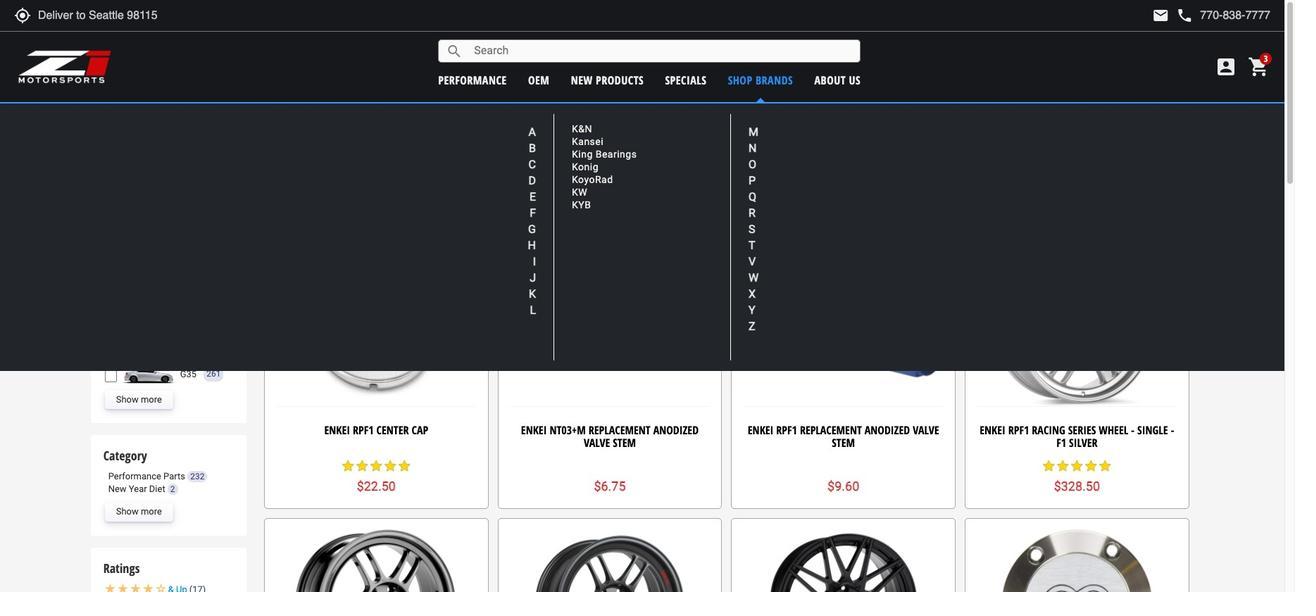 Task type: locate. For each thing, give the bounding box(es) containing it.
(change
[[701, 110, 733, 123]]

anodized
[[653, 423, 699, 438], [865, 423, 910, 438]]

r35
[[674, 109, 695, 123]]

replacement up '$9.60'
[[800, 423, 862, 438]]

enkei rpf1 racing series wheel - single - f1 silver
[[980, 423, 1174, 450]]

kyb
[[572, 200, 591, 211]]

2 stem from the left
[[832, 435, 855, 450]]

enkei for enkei rpf1 replacement anodized valve stem
[[748, 423, 774, 438]]

0 vertical spatial show more
[[116, 394, 162, 405]]

2 show more button from the top
[[105, 503, 173, 522]]

new products link
[[571, 72, 644, 88]]

konig
[[572, 161, 599, 173]]

b
[[529, 142, 536, 155]]

replacement
[[589, 423, 651, 438], [800, 423, 862, 438]]

m n o p q r s t v w x y z
[[749, 125, 759, 333]]

currently shopping: r35 (change model)
[[569, 109, 764, 123]]

1 vertical spatial show
[[116, 507, 139, 517]]

-
[[1131, 423, 1135, 438], [1171, 423, 1174, 438]]

6 star from the left
[[1042, 459, 1056, 474]]

about us
[[814, 72, 861, 88]]

show more button down year at the left
[[105, 503, 173, 522]]

0 horizontal spatial stem
[[613, 435, 636, 450]]

f1
[[1057, 435, 1066, 450]]

1 anodized from the left
[[653, 423, 699, 438]]

z
[[749, 320, 755, 333]]

enkei rpf1 replacement anodized valve stem
[[748, 423, 939, 450]]

k
[[529, 287, 536, 301]]

enkei for enkei nt03+m replacement anodized valve stem
[[521, 423, 547, 438]]

Search search field
[[463, 40, 860, 62]]

2 rpf1 from the left
[[776, 423, 797, 438]]

more down infiniti g35 coupe sedan v35 v36 skyline 2003 2004 2005 2006 2007 2008 3.5l vq35de revup rev up vq35hr z1 motorsports image
[[141, 394, 162, 405]]

a
[[529, 125, 536, 139]]

valve inside enkei nt03+m replacement anodized valve stem
[[584, 435, 610, 450]]

replacement inside enkei nt03+m replacement anodized valve stem
[[589, 423, 651, 438]]

show more down infiniti g35 coupe sedan v35 v36 skyline 2003 2004 2005 2006 2007 2008 3.5l vq35de revup rev up vq35hr z1 motorsports image
[[116, 394, 162, 405]]

phone
[[1176, 7, 1193, 24]]

shop brands
[[728, 72, 793, 88]]

0 horizontal spatial valve
[[584, 435, 610, 450]]

- right wheel
[[1131, 423, 1135, 438]]

n
[[749, 142, 757, 155]]

kansei link
[[572, 136, 604, 147]]

valve inside "enkei rpf1 replacement anodized valve stem"
[[913, 423, 939, 438]]

0 vertical spatial more
[[141, 394, 162, 405]]

enkei inside "enkei rpf1 replacement anodized valve stem"
[[748, 423, 774, 438]]

star star star star star $328.50
[[1042, 459, 1112, 494]]

enkei
[[324, 423, 350, 438], [521, 423, 547, 438], [748, 423, 774, 438], [980, 423, 1006, 438]]

m
[[749, 125, 758, 139]]

None checkbox
[[105, 370, 117, 382]]

show for 1st show more button from the top
[[116, 394, 139, 405]]

0 horizontal spatial -
[[1131, 423, 1135, 438]]

0 vertical spatial show
[[116, 394, 139, 405]]

g35
[[180, 369, 197, 379]]

infiniti g35 coupe sedan v35 v36 skyline 2003 2004 2005 2006 2007 2008 3.5l vq35de revup rev up vq35hr z1 motorsports image
[[120, 366, 177, 384]]

kyb link
[[572, 200, 591, 211]]

0 horizontal spatial rpf1
[[353, 423, 374, 438]]

stem for rpf1
[[832, 435, 855, 450]]

valve for enkei nt03+m replacement anodized valve stem
[[584, 435, 610, 450]]

more down diet
[[141, 507, 162, 517]]

1 show from the top
[[116, 394, 139, 405]]

rpf1 inside "enkei rpf1 replacement anodized valve stem"
[[776, 423, 797, 438]]

1 horizontal spatial anodized
[[865, 423, 910, 438]]

replacement inside "enkei rpf1 replacement anodized valve stem"
[[800, 423, 862, 438]]

rpf1 inside the enkei rpf1 racing series wheel - single - f1 silver
[[1008, 423, 1029, 438]]

stem inside "enkei rpf1 replacement anodized valve stem"
[[832, 435, 855, 450]]

show more
[[116, 394, 162, 405], [116, 507, 162, 517]]

2 replacement from the left
[[800, 423, 862, 438]]

e
[[530, 190, 536, 204]]

enkei inside enkei nt03+m replacement anodized valve stem
[[521, 423, 547, 438]]

enkei rpf1 center cap
[[324, 423, 428, 438]]

star star star star star $22.50
[[341, 459, 411, 494]]

oem link
[[528, 72, 550, 88]]

2 star from the left
[[355, 459, 369, 474]]

k&n link
[[572, 123, 592, 135]]

stem up $6.75
[[613, 435, 636, 450]]

c
[[529, 158, 536, 171]]

anodized inside "enkei rpf1 replacement anodized valve stem"
[[865, 423, 910, 438]]

anodized inside enkei nt03+m replacement anodized valve stem
[[653, 423, 699, 438]]

3 star from the left
[[369, 459, 383, 474]]

1 replacement from the left
[[589, 423, 651, 438]]

star
[[341, 459, 355, 474], [355, 459, 369, 474], [369, 459, 383, 474], [383, 459, 397, 474], [397, 459, 411, 474], [1042, 459, 1056, 474], [1056, 459, 1070, 474], [1070, 459, 1084, 474], [1084, 459, 1098, 474], [1098, 459, 1112, 474]]

enkei inside the enkei rpf1 racing series wheel - single - f1 silver
[[980, 423, 1006, 438]]

silver
[[1069, 435, 1098, 450]]

show more down year at the left
[[116, 507, 162, 517]]

konig link
[[572, 161, 599, 173]]

w
[[749, 271, 759, 285]]

1 more from the top
[[141, 394, 162, 405]]

l
[[530, 304, 536, 317]]

account_box
[[1215, 56, 1237, 78]]

2 show from the top
[[116, 507, 139, 517]]

1 enkei from the left
[[324, 423, 350, 438]]

0 horizontal spatial anodized
[[653, 423, 699, 438]]

1 rpf1 from the left
[[353, 423, 374, 438]]

d
[[529, 174, 536, 187]]

diet
[[149, 484, 165, 495]]

2 enkei from the left
[[521, 423, 547, 438]]

1 horizontal spatial valve
[[913, 423, 939, 438]]

3 enkei from the left
[[748, 423, 774, 438]]

show down infiniti g35 coupe sedan v35 v36 skyline 2003 2004 2005 2006 2007 2008 3.5l vq35de revup rev up vq35hr z1 motorsports image
[[116, 394, 139, 405]]

3 rpf1 from the left
[[1008, 423, 1029, 438]]

shop
[[728, 72, 753, 88]]

2 - from the left
[[1171, 423, 1174, 438]]

1 vertical spatial show more
[[116, 507, 162, 517]]

king bearings link
[[572, 149, 637, 160]]

king
[[572, 149, 593, 160]]

- right single
[[1171, 423, 1174, 438]]

1 vertical spatial more
[[141, 507, 162, 517]]

1 horizontal spatial replacement
[[800, 423, 862, 438]]

stem up '$9.60'
[[832, 435, 855, 450]]

f
[[530, 206, 536, 220]]

7 star from the left
[[1056, 459, 1070, 474]]

about
[[814, 72, 846, 88]]

j
[[530, 271, 536, 285]]

replacement right nt03+m
[[589, 423, 651, 438]]

1 horizontal spatial -
[[1171, 423, 1174, 438]]

cap
[[412, 423, 428, 438]]

0 horizontal spatial replacement
[[589, 423, 651, 438]]

enkei for enkei rpf1 center cap
[[324, 423, 350, 438]]

1 vertical spatial show more button
[[105, 503, 173, 522]]

rpf1 for replacement
[[776, 423, 797, 438]]

more
[[141, 394, 162, 405], [141, 507, 162, 517]]

oem
[[528, 72, 550, 88]]

2 anodized from the left
[[865, 423, 910, 438]]

x
[[749, 287, 756, 301]]

stem inside enkei nt03+m replacement anodized valve stem
[[613, 435, 636, 450]]

parts
[[163, 471, 185, 481]]

kw link
[[572, 187, 587, 198]]

koyorad
[[572, 174, 613, 185]]

232
[[190, 472, 205, 481]]

y
[[749, 304, 755, 317]]

show down new
[[116, 507, 139, 517]]

rpf1 for center
[[353, 423, 374, 438]]

stem
[[613, 435, 636, 450], [832, 435, 855, 450]]

1 horizontal spatial stem
[[832, 435, 855, 450]]

2 horizontal spatial rpf1
[[1008, 423, 1029, 438]]

phone link
[[1176, 7, 1270, 24]]

mail phone
[[1152, 7, 1193, 24]]

valve for enkei rpf1 replacement anodized valve stem
[[913, 423, 939, 438]]

0 vertical spatial show more button
[[105, 391, 173, 409]]

1 stem from the left
[[613, 435, 636, 450]]

performance link
[[438, 72, 507, 88]]

o
[[749, 158, 756, 171]]

4 enkei from the left
[[980, 423, 1006, 438]]

rpf1
[[353, 423, 374, 438], [776, 423, 797, 438], [1008, 423, 1029, 438]]

show more button down infiniti g35 coupe sedan v35 v36 skyline 2003 2004 2005 2006 2007 2008 3.5l vq35de revup rev up vq35hr z1 motorsports image
[[105, 391, 173, 409]]

1 horizontal spatial rpf1
[[776, 423, 797, 438]]



Task type: vqa. For each thing, say whether or not it's contained in the screenshot.
left to
no



Task type: describe. For each thing, give the bounding box(es) containing it.
k&n kansei king bearings konig koyorad kw kyb
[[572, 123, 637, 211]]

5 star from the left
[[397, 459, 411, 474]]

enkei for enkei rpf1 racing series wheel - single - f1 silver
[[980, 423, 1006, 438]]

shopping:
[[619, 109, 671, 123]]

$9.60
[[828, 479, 859, 494]]

261
[[206, 369, 221, 379]]

ratings
[[103, 560, 140, 576]]

g
[[528, 223, 536, 236]]

mail
[[1152, 7, 1169, 24]]

category performance parts 232 new year diet 2
[[103, 447, 205, 495]]

shopping_cart
[[1248, 56, 1270, 78]]

2 show more from the top
[[116, 507, 162, 517]]

year
[[129, 484, 147, 495]]

t
[[749, 239, 755, 252]]

1 show more from the top
[[116, 394, 162, 405]]

new
[[571, 72, 593, 88]]

q
[[749, 190, 756, 204]]

s
[[749, 223, 755, 236]]

v
[[749, 255, 756, 268]]

stem for nt03+m
[[613, 435, 636, 450]]

$328.50
[[1054, 479, 1100, 494]]

account_box link
[[1211, 56, 1241, 78]]

koyorad link
[[572, 174, 613, 185]]

a b c d e f g h i j k l
[[528, 125, 536, 317]]

enkei nt03+m replacement anodized valve stem
[[521, 423, 699, 450]]

1 show more button from the top
[[105, 391, 173, 409]]

new
[[108, 484, 127, 495]]

shopping_cart link
[[1244, 56, 1270, 78]]

i
[[533, 255, 536, 268]]

category
[[103, 447, 147, 464]]

about us link
[[814, 72, 861, 88]]

1 star from the left
[[341, 459, 355, 474]]

10 star from the left
[[1098, 459, 1112, 474]]

kw
[[572, 187, 587, 198]]

replacement for rpf1
[[800, 423, 862, 438]]

(change model) link
[[701, 110, 764, 123]]

center
[[376, 423, 409, 438]]

single
[[1137, 423, 1168, 438]]

performance
[[108, 471, 161, 481]]

z1 motorsports logo image
[[18, 49, 112, 85]]

bearings
[[596, 149, 637, 160]]

my_location
[[14, 7, 31, 24]]

k&n
[[572, 123, 592, 135]]

9 star from the left
[[1084, 459, 1098, 474]]

us
[[849, 72, 861, 88]]

currently
[[569, 109, 616, 123]]

mail link
[[1152, 7, 1169, 24]]

$22.50
[[357, 479, 396, 494]]

p
[[749, 174, 756, 187]]

products
[[596, 72, 644, 88]]

brands
[[756, 72, 793, 88]]

specials link
[[665, 72, 707, 88]]

model)
[[735, 110, 764, 123]]

anodized for enkei nt03+m replacement anodized valve stem
[[653, 423, 699, 438]]

racing
[[1032, 423, 1065, 438]]

new products
[[571, 72, 644, 88]]

performance
[[438, 72, 507, 88]]

specials
[[665, 72, 707, 88]]

show for 2nd show more button
[[116, 507, 139, 517]]

r
[[749, 206, 756, 220]]

h
[[528, 239, 536, 252]]

shop brands link
[[728, 72, 793, 88]]

2
[[170, 485, 175, 495]]

anodized for enkei rpf1 replacement anodized valve stem
[[865, 423, 910, 438]]

replacement for nt03+m
[[589, 423, 651, 438]]

1 - from the left
[[1131, 423, 1135, 438]]

wheel
[[1099, 423, 1128, 438]]

nissan juke 2011 2012 2013 2014 2015 2016 2017 vr38dett hr15de mr16ddt hr16de z1 motorsports image
[[120, 344, 177, 362]]

$6.75
[[594, 479, 626, 494]]

rpf1 for racing
[[1008, 423, 1029, 438]]

kansei
[[572, 136, 604, 147]]

4 star from the left
[[383, 459, 397, 474]]

search
[[446, 43, 463, 60]]

series
[[1068, 423, 1096, 438]]

nt03+m
[[550, 423, 586, 438]]

8 star from the left
[[1070, 459, 1084, 474]]

2 more from the top
[[141, 507, 162, 517]]



